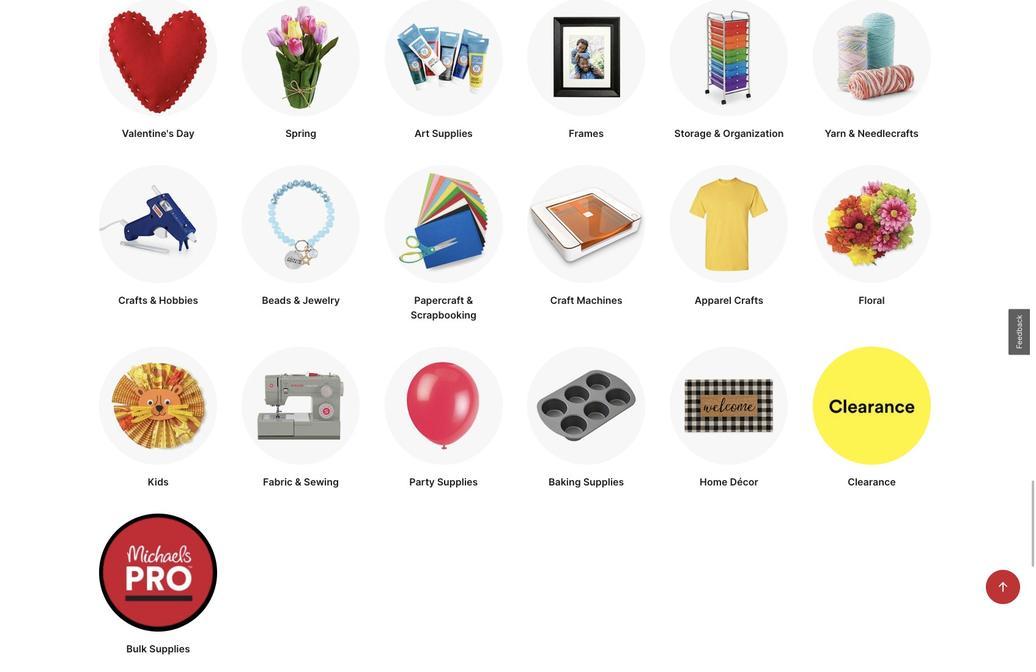 Task type: describe. For each thing, give the bounding box(es) containing it.
apparel crafts
[[695, 293, 764, 306]]

black plaid coir welcome mat image
[[670, 346, 788, 464]]

2 crafts from the left
[[734, 293, 764, 306]]

valentine's day link
[[99, 0, 217, 140]]

crafts & hobbies link
[[99, 164, 217, 322]]

red balloon image
[[385, 346, 503, 464]]

& for crafts
[[150, 293, 157, 306]]

beads & jewelry
[[262, 293, 340, 306]]

faux flowers in red, yellow, pink and green image
[[813, 164, 931, 282]]

party
[[409, 475, 435, 487]]

machines
[[577, 293, 623, 306]]

the word clearance in black letters on yellow background image
[[813, 346, 931, 464]]

party supplies link
[[385, 346, 503, 489]]

clearance link
[[813, 346, 931, 489]]

apparel
[[695, 293, 732, 306]]

sewing machine image
[[242, 346, 360, 464]]

1 crafts from the left
[[118, 293, 148, 306]]

papercraft & scrapbooking link
[[385, 164, 503, 322]]

beads & jewelry link
[[242, 164, 360, 322]]

black picture frame image
[[527, 0, 645, 115]]

fanned paper in assorted colors with scissors image
[[385, 164, 503, 282]]

frames link
[[527, 0, 646, 140]]

hobbies
[[159, 293, 198, 306]]

bulk supplies link
[[99, 513, 217, 656]]

supplies for art supplies
[[432, 126, 473, 139]]

valentine's
[[122, 126, 174, 139]]

storage
[[674, 126, 712, 139]]

art supplies
[[415, 126, 473, 139]]

papercraft
[[414, 293, 464, 306]]

blue bead bracelet with silver charms image
[[242, 164, 360, 282]]

purple and yellow tulips image
[[242, 0, 360, 115]]

crafts & hobbies
[[118, 293, 198, 306]]

fabric
[[263, 475, 293, 487]]

storage & organization
[[674, 126, 784, 139]]

yellow t-shirt image
[[670, 164, 788, 282]]

& for fabric
[[295, 475, 301, 487]]

baking supplies link
[[527, 346, 646, 489]]

sewing
[[304, 475, 339, 487]]

baking supplies
[[549, 475, 624, 487]]

kids link
[[99, 346, 217, 489]]

home
[[700, 475, 728, 487]]

papercraft & scrapbooking
[[411, 293, 477, 320]]

day
[[176, 126, 195, 139]]

muffin tin image
[[527, 346, 645, 464]]

party supplies
[[409, 475, 478, 487]]

& for beads
[[294, 293, 300, 306]]

craft machines
[[550, 293, 623, 306]]

yarn & needlecrafts link
[[813, 0, 931, 140]]

fabric & sewing
[[263, 475, 339, 487]]



Task type: locate. For each thing, give the bounding box(es) containing it.
home décor
[[700, 475, 758, 487]]

paper lion craft image
[[99, 346, 217, 464]]

bulk
[[126, 642, 147, 654]]

floral
[[859, 293, 885, 306]]

kids
[[148, 475, 169, 487]]

clearance
[[848, 475, 896, 487]]

three skeins of assorted yarn image
[[813, 0, 931, 115]]

supplies
[[432, 126, 473, 139], [437, 475, 478, 487], [583, 475, 624, 487], [149, 642, 190, 654]]

& right storage
[[714, 126, 721, 139]]

& for papercraft
[[467, 293, 473, 306]]

yarn & needlecrafts
[[825, 126, 919, 139]]

craft
[[550, 293, 574, 306]]

valentine's day
[[122, 126, 195, 139]]

& left the hobbies
[[150, 293, 157, 306]]

supplies for party supplies
[[437, 475, 478, 487]]

fabric & sewing link
[[242, 346, 360, 489]]

red fabric heart with white stitches image
[[99, 0, 217, 115]]

&
[[714, 126, 721, 139], [849, 126, 855, 139], [150, 293, 157, 306], [294, 293, 300, 306], [467, 293, 473, 306], [295, 475, 301, 487]]

& for storage
[[714, 126, 721, 139]]

spring link
[[242, 0, 360, 140]]

needlecrafts
[[858, 126, 919, 139]]

crafts left the hobbies
[[118, 293, 148, 306]]

rainbow rolling cart with drawers image
[[670, 0, 788, 115]]

michaels pro logo in white text on red background with black outline image
[[99, 513, 217, 631]]

décor
[[730, 475, 758, 487]]

bulk supplies
[[126, 642, 190, 654]]

six paint tubes in primary colors image
[[385, 0, 503, 115]]

storage & organization link
[[670, 0, 788, 140]]

& for yarn
[[849, 126, 855, 139]]

supplies right art
[[432, 126, 473, 139]]

glowforge aura machine image
[[527, 164, 645, 282]]

craft machines link
[[527, 164, 646, 322]]

supplies for bulk supplies
[[149, 642, 190, 654]]

yarn
[[825, 126, 846, 139]]

& right yarn at the right top
[[849, 126, 855, 139]]

art
[[415, 126, 430, 139]]

floral link
[[813, 164, 931, 322]]

supplies for baking supplies
[[583, 475, 624, 487]]

& right "fabric"
[[295, 475, 301, 487]]

apparel crafts link
[[670, 164, 788, 322]]

0 horizontal spatial crafts
[[118, 293, 148, 306]]

baking
[[549, 475, 581, 487]]

& up scrapbooking
[[467, 293, 473, 306]]

home décor link
[[670, 346, 788, 489]]

& inside papercraft & scrapbooking
[[467, 293, 473, 306]]

supplies right bulk
[[149, 642, 190, 654]]

blue glue gun image
[[99, 164, 217, 282]]

crafts right the apparel
[[734, 293, 764, 306]]

jewelry
[[303, 293, 340, 306]]

spring
[[285, 126, 316, 139]]

frames
[[569, 126, 604, 139]]

organization
[[723, 126, 784, 139]]

beads
[[262, 293, 291, 306]]

1 horizontal spatial crafts
[[734, 293, 764, 306]]

supplies right 'baking' at the right bottom of the page
[[583, 475, 624, 487]]

& right the beads
[[294, 293, 300, 306]]

supplies inside "link"
[[437, 475, 478, 487]]

scrapbooking
[[411, 308, 477, 320]]

crafts
[[118, 293, 148, 306], [734, 293, 764, 306]]

supplies right "party"
[[437, 475, 478, 487]]

art supplies link
[[385, 0, 503, 140]]



Task type: vqa. For each thing, say whether or not it's contained in the screenshot.
Décor
yes



